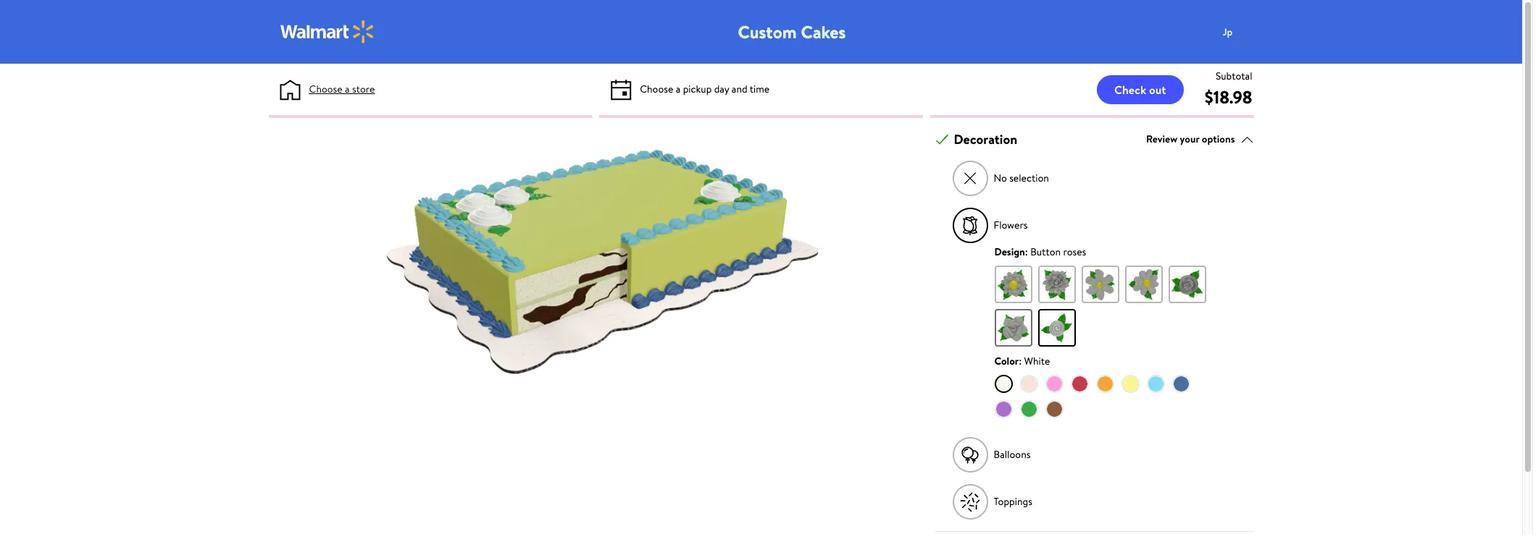 Task type: vqa. For each thing, say whether or not it's contained in the screenshot.
the left Single
no



Task type: locate. For each thing, give the bounding box(es) containing it.
no
[[994, 171, 1007, 186]]

a for pickup
[[676, 82, 681, 96]]

choose
[[309, 82, 343, 96], [640, 82, 674, 96]]

custom
[[738, 20, 797, 44]]

0 horizontal spatial :
[[1019, 355, 1022, 369]]

1 vertical spatial :
[[1019, 355, 1022, 369]]

and
[[732, 82, 748, 96]]

1 horizontal spatial :
[[1025, 245, 1028, 260]]

a
[[345, 82, 350, 96], [676, 82, 681, 96]]

jp button
[[1214, 17, 1272, 46]]

1 horizontal spatial a
[[676, 82, 681, 96]]

choose inside 'link'
[[309, 82, 343, 96]]

choose left pickup
[[640, 82, 674, 96]]

1 choose from the left
[[309, 82, 343, 96]]

white
[[1025, 355, 1050, 369]]

back to walmart.com image
[[280, 20, 374, 43]]

options
[[1202, 132, 1235, 147]]

a inside choose a store 'link'
[[345, 82, 350, 96]]

ok image
[[936, 133, 949, 146]]

choose left store
[[309, 82, 343, 96]]

check out button
[[1097, 75, 1184, 104]]

a left pickup
[[676, 82, 681, 96]]

check
[[1115, 82, 1147, 97]]

your
[[1180, 132, 1200, 147]]

subtotal
[[1216, 69, 1253, 83]]

custom cakes
[[738, 20, 846, 44]]

: left "white"
[[1019, 355, 1022, 369]]

toppings
[[994, 495, 1033, 510]]

:
[[1025, 245, 1028, 260], [1019, 355, 1022, 369]]

color
[[995, 355, 1019, 369]]

0 horizontal spatial a
[[345, 82, 350, 96]]

a for store
[[345, 82, 350, 96]]

decoration
[[954, 131, 1018, 149]]

a left store
[[345, 82, 350, 96]]

time
[[750, 82, 770, 96]]

0 vertical spatial :
[[1025, 245, 1028, 260]]

2 a from the left
[[676, 82, 681, 96]]

: left button
[[1025, 245, 1028, 260]]

1 a from the left
[[345, 82, 350, 96]]

roses
[[1064, 245, 1087, 260]]

$18.98
[[1205, 85, 1253, 109]]

0 horizontal spatial choose
[[309, 82, 343, 96]]

2 choose from the left
[[640, 82, 674, 96]]

flowers
[[994, 218, 1028, 233]]

1 horizontal spatial choose
[[640, 82, 674, 96]]

choose a pickup day and time
[[640, 82, 770, 96]]

store
[[352, 82, 375, 96]]

choose a store
[[309, 82, 375, 96]]

design
[[995, 245, 1025, 260]]



Task type: describe. For each thing, give the bounding box(es) containing it.
review
[[1147, 132, 1178, 147]]

choose a store link
[[309, 82, 375, 97]]

choose for choose a store
[[309, 82, 343, 96]]

cakes
[[801, 20, 846, 44]]

up arrow image
[[1241, 133, 1254, 146]]

jp
[[1223, 24, 1233, 39]]

pickup
[[683, 82, 712, 96]]

review your options link
[[1147, 130, 1254, 149]]

selection
[[1010, 171, 1049, 186]]

subtotal $18.98
[[1205, 69, 1253, 109]]

day
[[714, 82, 729, 96]]

review your options
[[1147, 132, 1235, 147]]

button
[[1031, 245, 1061, 260]]

balloons
[[994, 448, 1031, 463]]

: for design
[[1025, 245, 1028, 260]]

choose for choose a pickup day and time
[[640, 82, 674, 96]]

remove image
[[963, 170, 978, 186]]

review your options element
[[1147, 132, 1235, 147]]

color : white
[[995, 355, 1050, 369]]

out
[[1150, 82, 1167, 97]]

design : button roses
[[995, 245, 1087, 260]]

check out
[[1115, 82, 1167, 97]]

no selection
[[994, 171, 1049, 186]]

: for color
[[1019, 355, 1022, 369]]



